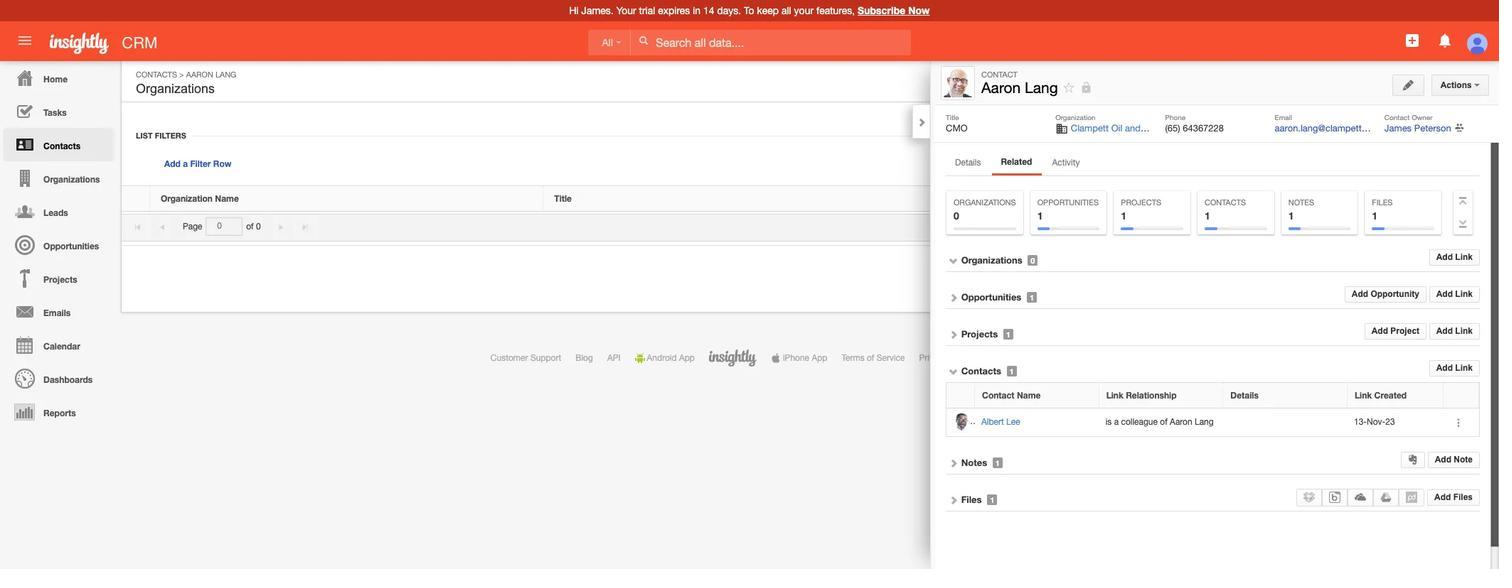 Task type: describe. For each thing, give the bounding box(es) containing it.
james peterson
[[1385, 123, 1451, 134]]

policy
[[950, 353, 973, 363]]

crm
[[122, 34, 158, 52]]

files link
[[961, 494, 982, 506]]

title for title
[[554, 193, 572, 204]]

link files from google drive to this image
[[1381, 492, 1392, 503]]

terms of service
[[842, 353, 905, 363]]

link files from pandadoc to this image
[[1406, 492, 1418, 503]]

reports
[[43, 408, 76, 419]]

add inside add note link
[[1435, 455, 1452, 465]]

activity
[[1052, 158, 1080, 168]]

albert lee link
[[982, 417, 1028, 427]]

change record owner image
[[1455, 122, 1464, 135]]

chevron right image for notes
[[949, 459, 959, 469]]

customer
[[491, 353, 528, 363]]

trial
[[639, 5, 655, 16]]

colleague
[[1121, 417, 1158, 427]]

link files from box to this image
[[1330, 492, 1341, 503]]

add files button
[[1427, 490, 1480, 506]]

peterson
[[1414, 123, 1451, 134]]

james peterson link
[[1385, 123, 1451, 134]]

james.
[[582, 5, 614, 16]]

add inside add opportunity 'link'
[[1352, 290, 1368, 300]]

email
[[1275, 113, 1292, 122]]

organizations 0
[[954, 198, 1016, 222]]

privacy policy
[[919, 353, 973, 363]]

processing
[[1007, 353, 1050, 363]]

dashboards
[[43, 375, 93, 385]]

1 vertical spatial projects
[[43, 275, 77, 285]]

aaron lang link
[[186, 70, 236, 79]]

aaron.lang@clampett.com link
[[1275, 123, 1383, 134]]

lang inside contacts > aaron lang organizations
[[215, 70, 236, 79]]

files 1
[[1372, 198, 1393, 222]]

terms of service link
[[842, 353, 905, 363]]

contact owner
[[1385, 113, 1433, 122]]

contact image
[[944, 69, 972, 97]]

add project
[[1372, 327, 1420, 337]]

0 vertical spatial opportunities
[[1037, 198, 1099, 207]]

home link
[[4, 61, 114, 95]]

created for link relationship
[[1375, 390, 1407, 401]]

record permissions image
[[1080, 79, 1093, 96]]

and
[[1125, 123, 1141, 134]]

contacts 1
[[1205, 198, 1246, 222]]

0 vertical spatial of
[[246, 222, 254, 232]]

1 inside projects 1
[[1121, 210, 1127, 222]]

add opportunity link
[[1345, 287, 1427, 303]]

link files from microsoft onedrive to this image
[[1355, 492, 1367, 503]]

contacts > aaron lang organizations
[[136, 70, 236, 96]]

2 vertical spatial projects
[[961, 329, 998, 340]]

phone (65) 64367228
[[1165, 113, 1224, 134]]

notes 1
[[1289, 198, 1315, 222]]

lang inside "cell"
[[1195, 417, 1214, 427]]

row containing contact name
[[947, 383, 1479, 409]]

name for organization name
[[215, 193, 239, 204]]

chevron right image for files
[[949, 496, 959, 506]]

to
[[744, 5, 754, 16]]

organizations down details link
[[954, 198, 1016, 207]]

0 for organizations 0
[[954, 210, 959, 222]]

activity link
[[1043, 154, 1089, 175]]

your
[[616, 5, 636, 16]]

hi james. your trial expires in 14 days. to keep all your features, subscribe now
[[569, 4, 930, 16]]

opportunities 1
[[1037, 198, 1099, 222]]

navigation containing home
[[0, 61, 114, 429]]

add a filter row
[[164, 159, 232, 169]]

home
[[43, 74, 68, 85]]

customer support
[[491, 353, 561, 363]]

clampett
[[1071, 123, 1109, 134]]

iphone app link
[[771, 353, 827, 363]]

privacy policy link
[[919, 353, 973, 363]]

all
[[782, 5, 791, 16]]

link files from dropbox to this image
[[1304, 492, 1315, 503]]

files for files 1
[[1372, 198, 1393, 207]]

page
[[183, 222, 202, 232]]

details inside details link
[[955, 158, 981, 168]]

created for title
[[1361, 193, 1393, 204]]

in
[[693, 5, 701, 16]]

1 vertical spatial organizations link
[[961, 255, 1023, 266]]

emails
[[43, 308, 71, 319]]

link relationship
[[1106, 390, 1177, 401]]

white image
[[639, 36, 649, 46]]

calendar
[[43, 341, 80, 352]]

details for link relationship
[[1231, 390, 1259, 401]]

row containing albert lee
[[947, 409, 1479, 437]]

actions button
[[1432, 75, 1489, 96]]

subscribe
[[858, 4, 906, 16]]

2 vertical spatial opportunities
[[961, 292, 1022, 303]]

2 horizontal spatial contacts link
[[961, 366, 1001, 377]]

organizations down the organizations 0
[[961, 255, 1023, 266]]

terms
[[842, 353, 865, 363]]

organizations button
[[133, 79, 218, 99]]

emails link
[[4, 295, 114, 329]]

1 inside opportunities 1
[[1037, 210, 1043, 222]]

opportunity
[[1371, 290, 1420, 300]]

details link
[[946, 154, 990, 175]]

0 vertical spatial opportunities link
[[4, 228, 114, 262]]

row containing organization name
[[122, 186, 1462, 212]]

actions
[[1441, 80, 1474, 90]]

albert lee
[[982, 417, 1020, 427]]

organization for organization name
[[161, 193, 213, 204]]

android
[[647, 353, 677, 363]]

related link
[[993, 154, 1041, 174]]

1 vertical spatial opportunities
[[43, 241, 99, 252]]



Task type: locate. For each thing, give the bounding box(es) containing it.
2 horizontal spatial aaron
[[1170, 417, 1193, 427]]

link created for link relationship
[[1355, 390, 1407, 401]]

aaron right contact "image"
[[982, 79, 1021, 96]]

1 vertical spatial contacts link
[[4, 128, 114, 161]]

a for is
[[1114, 417, 1119, 427]]

0 vertical spatial chevron down image
[[949, 256, 959, 266]]

of 0
[[246, 222, 261, 232]]

link created up 'nov-'
[[1355, 390, 1407, 401]]

2 horizontal spatial of
[[1160, 417, 1168, 427]]

link created up no
[[1341, 193, 1393, 204]]

0 vertical spatial organization
[[1056, 113, 1096, 122]]

link
[[1408, 77, 1425, 87], [1341, 193, 1359, 204], [1455, 253, 1473, 263], [1455, 290, 1473, 300], [1455, 327, 1473, 337], [1455, 364, 1473, 374], [1106, 390, 1124, 401], [1355, 390, 1372, 401]]

0 vertical spatial title
[[946, 113, 959, 122]]

lang right colleague
[[1195, 417, 1214, 427]]

2 vertical spatial contact
[[982, 390, 1015, 401]]

0 horizontal spatial name
[[215, 193, 239, 204]]

follow image
[[1062, 81, 1076, 95]]

projects link up the emails
[[4, 262, 114, 295]]

0 vertical spatial organizations link
[[4, 161, 114, 195]]

add inside add project link
[[1372, 327, 1388, 337]]

1 vertical spatial a
[[1114, 417, 1119, 427]]

contact for contact
[[982, 70, 1018, 79]]

1 inside contacts 1
[[1205, 210, 1210, 222]]

0 horizontal spatial of
[[246, 222, 254, 232]]

23
[[1386, 417, 1395, 427]]

1 vertical spatial chevron down image
[[949, 367, 959, 377]]

opportunities link
[[4, 228, 114, 262], [961, 292, 1022, 303]]

clampett oil and gas, singapore
[[1071, 123, 1207, 134]]

1 vertical spatial organization
[[161, 193, 213, 204]]

a right is
[[1114, 417, 1119, 427]]

13-nov-23 cell
[[1348, 409, 1444, 437]]

albert
[[982, 417, 1004, 427]]

no
[[1377, 222, 1388, 232]]

a for add
[[183, 159, 188, 169]]

2 vertical spatial of
[[1160, 417, 1168, 427]]

nov-
[[1367, 417, 1386, 427]]

0 horizontal spatial contacts link
[[4, 128, 114, 161]]

contacts link down tasks
[[4, 128, 114, 161]]

0 inside the organizations 0
[[954, 210, 959, 222]]

2 chevron right image from the top
[[949, 459, 959, 469]]

2 vertical spatial chevron right image
[[949, 496, 959, 506]]

link created for title
[[1341, 193, 1393, 204]]

app right iphone
[[812, 353, 827, 363]]

of inside "cell"
[[1160, 417, 1168, 427]]

1 vertical spatial name
[[1017, 390, 1041, 401]]

aaron inside "cell"
[[1170, 417, 1193, 427]]

is a colleague of aaron lang cell
[[1099, 409, 1224, 437]]

2 vertical spatial contacts link
[[961, 366, 1001, 377]]

files for files
[[961, 494, 982, 506]]

projects 1
[[1121, 198, 1162, 222]]

your
[[794, 5, 814, 16]]

0 horizontal spatial opportunities
[[43, 241, 99, 252]]

relationship
[[1126, 390, 1177, 401]]

1 vertical spatial of
[[867, 353, 874, 363]]

filters
[[155, 131, 186, 140]]

0 vertical spatial details
[[955, 158, 981, 168]]

aaron lang
[[982, 79, 1058, 96]]

contacts link
[[136, 70, 177, 79], [4, 128, 114, 161], [961, 366, 1001, 377]]

title for title cmo
[[946, 113, 959, 122]]

organizations
[[136, 82, 215, 96], [43, 174, 100, 185], [954, 198, 1016, 207], [961, 255, 1023, 266]]

0 horizontal spatial notes
[[961, 457, 987, 469]]

name for contact name
[[1017, 390, 1041, 401]]

chevron down image for organizations
[[949, 256, 959, 266]]

lee
[[1006, 417, 1020, 427]]

opportunities down the leads
[[43, 241, 99, 252]]

related
[[1001, 156, 1032, 167]]

projects link up the data
[[961, 329, 998, 340]]

1 vertical spatial notes
[[961, 457, 987, 469]]

add files
[[1435, 493, 1473, 503]]

1 inside files 1
[[1372, 210, 1378, 222]]

64367228
[[1183, 123, 1224, 134]]

aaron.lang@clampett.com
[[1275, 123, 1383, 134]]

1 horizontal spatial name
[[1017, 390, 1041, 401]]

lang right >
[[215, 70, 236, 79]]

1 horizontal spatial title
[[946, 113, 959, 122]]

name up lee
[[1017, 390, 1041, 401]]

opportunities up the data
[[961, 292, 1022, 303]]

0 horizontal spatial chevron right image
[[917, 117, 927, 127]]

addendum
[[1052, 353, 1094, 363]]

cmo
[[946, 123, 968, 134]]

1 chevron right image from the top
[[949, 293, 959, 303]]

gas,
[[1143, 123, 1162, 134]]

1 vertical spatial opportunities link
[[961, 292, 1022, 303]]

2 horizontal spatial lang
[[1195, 417, 1214, 427]]

name
[[215, 193, 239, 204], [1017, 390, 1041, 401]]

files down notes link
[[961, 494, 982, 506]]

2 vertical spatial details
[[1231, 390, 1259, 401]]

chevron down image
[[949, 256, 959, 266], [949, 367, 959, 377]]

aaron down relationship
[[1170, 417, 1193, 427]]

keep
[[757, 5, 779, 16]]

>
[[179, 70, 184, 79]]

row
[[213, 159, 232, 169]]

phone
[[1165, 113, 1186, 122]]

1 vertical spatial contact
[[1385, 113, 1410, 122]]

title cmo
[[946, 113, 968, 134]]

subscribe now link
[[858, 4, 930, 16]]

1 horizontal spatial of
[[867, 353, 874, 363]]

contact name
[[982, 390, 1041, 401]]

0 vertical spatial a
[[183, 159, 188, 169]]

1 horizontal spatial 0
[[954, 210, 959, 222]]

organizations link
[[4, 161, 114, 195], [961, 255, 1023, 266]]

1 vertical spatial details
[[948, 193, 976, 204]]

1
[[1037, 210, 1043, 222], [1121, 210, 1127, 222], [1205, 210, 1210, 222], [1289, 210, 1294, 222], [1372, 210, 1378, 222], [1030, 293, 1034, 302], [1006, 330, 1011, 339], [1010, 367, 1014, 376], [996, 459, 1000, 468], [990, 496, 995, 505]]

organization
[[1056, 113, 1096, 122], [161, 193, 213, 204]]

chevron right image left title cmo
[[917, 117, 927, 127]]

files up no
[[1372, 198, 1393, 207]]

organizations down >
[[136, 82, 215, 96]]

1 vertical spatial link created
[[1355, 390, 1407, 401]]

contacts link down the data
[[961, 366, 1001, 377]]

0 vertical spatial contact
[[982, 70, 1018, 79]]

contact for contact owner
[[1385, 113, 1410, 122]]

organizations link down the organizations 0
[[961, 255, 1023, 266]]

0 horizontal spatial projects
[[43, 275, 77, 285]]

row
[[122, 186, 1462, 212], [947, 383, 1479, 409], [947, 409, 1479, 437]]

1 horizontal spatial organizations link
[[961, 255, 1023, 266]]

data
[[987, 353, 1005, 363]]

chevron right image
[[949, 293, 959, 303], [949, 459, 959, 469], [949, 496, 959, 506]]

created up 23
[[1375, 390, 1407, 401]]

privacy
[[919, 353, 947, 363]]

of right 'page' on the left
[[246, 222, 254, 232]]

2 horizontal spatial files
[[1454, 493, 1473, 503]]

13-nov-23
[[1354, 417, 1395, 427]]

1 horizontal spatial projects
[[961, 329, 998, 340]]

0 horizontal spatial aaron
[[186, 70, 213, 79]]

singapore
[[1165, 123, 1207, 134]]

android app link
[[635, 353, 695, 363]]

oil
[[1111, 123, 1123, 134]]

1 inside notes 1
[[1289, 210, 1294, 222]]

1 horizontal spatial projects link
[[961, 329, 998, 340]]

chevron right image for opportunities
[[949, 293, 959, 303]]

0 horizontal spatial organizations link
[[4, 161, 114, 195]]

0 vertical spatial projects link
[[4, 262, 114, 295]]

android app
[[647, 353, 695, 363]]

is
[[1106, 417, 1112, 427]]

iphone
[[783, 353, 809, 363]]

all link
[[588, 30, 631, 55]]

files inside button
[[1454, 493, 1473, 503]]

organization up 'page' on the left
[[161, 193, 213, 204]]

dashboards link
[[4, 362, 114, 395]]

3 chevron right image from the top
[[949, 496, 959, 506]]

title inside row
[[554, 193, 572, 204]]

1 horizontal spatial a
[[1114, 417, 1119, 427]]

evernote image
[[1408, 455, 1418, 465]]

1 horizontal spatial files
[[1372, 198, 1393, 207]]

list filters
[[136, 131, 186, 140]]

contact inside row
[[982, 390, 1015, 401]]

hi
[[569, 5, 579, 16]]

chevron down image for contacts
[[949, 367, 959, 377]]

1 vertical spatial created
[[1375, 390, 1407, 401]]

0 vertical spatial notes
[[1289, 198, 1315, 207]]

1 app from the left
[[679, 353, 695, 363]]

0 horizontal spatial title
[[554, 193, 572, 204]]

opportunities link down the leads
[[4, 228, 114, 262]]

add inside add files button
[[1435, 493, 1451, 503]]

0 horizontal spatial projects link
[[4, 262, 114, 295]]

app
[[679, 353, 695, 363], [812, 353, 827, 363]]

aaron right >
[[186, 70, 213, 79]]

0 vertical spatial contacts link
[[136, 70, 177, 79]]

1 vertical spatial chevron right image
[[949, 330, 959, 340]]

0 vertical spatial chevron right image
[[949, 293, 959, 303]]

column header
[[122, 186, 150, 212]]

0 horizontal spatial lang
[[215, 70, 236, 79]]

of right the terms
[[867, 353, 874, 363]]

0 horizontal spatial organization
[[161, 193, 213, 204]]

notes for notes
[[961, 457, 987, 469]]

note
[[1454, 455, 1473, 465]]

opportunities link up the data
[[961, 292, 1022, 303]]

organizations up leads link
[[43, 174, 100, 185]]

add
[[1389, 77, 1405, 87], [164, 159, 181, 169], [1436, 253, 1453, 263], [1352, 290, 1368, 300], [1436, 290, 1453, 300], [1372, 327, 1388, 337], [1436, 327, 1453, 337], [1436, 364, 1453, 374], [1435, 455, 1452, 465], [1435, 493, 1451, 503]]

blog
[[576, 353, 593, 363]]

2 horizontal spatial projects
[[1121, 198, 1162, 207]]

days.
[[717, 5, 741, 16]]

0 horizontal spatial files
[[961, 494, 982, 506]]

1 vertical spatial title
[[554, 193, 572, 204]]

1 horizontal spatial notes
[[1289, 198, 1315, 207]]

0 vertical spatial name
[[215, 193, 239, 204]]

a
[[183, 159, 188, 169], [1114, 417, 1119, 427]]

chevron down image down policy
[[949, 367, 959, 377]]

lang left follow image
[[1025, 79, 1058, 96]]

chevron down image down the organizations 0
[[949, 256, 959, 266]]

a inside "cell"
[[1114, 417, 1119, 427]]

1 horizontal spatial lang
[[1025, 79, 1058, 96]]

organization up clampett
[[1056, 113, 1096, 122]]

contact right contact "image"
[[982, 70, 1018, 79]]

1 vertical spatial projects link
[[961, 329, 998, 340]]

title inside title cmo
[[946, 113, 959, 122]]

1 horizontal spatial contacts link
[[136, 70, 177, 79]]

aaron inside contacts > aaron lang organizations
[[186, 70, 213, 79]]

2 chevron down image from the top
[[949, 367, 959, 377]]

chevron right image
[[917, 117, 927, 127], [949, 330, 959, 340]]

opportunities down activity link on the right top
[[1037, 198, 1099, 207]]

0 for of 0
[[256, 222, 261, 232]]

notifications image
[[1436, 32, 1454, 49]]

organization inside row
[[161, 193, 213, 204]]

0 horizontal spatial opportunities link
[[4, 228, 114, 262]]

Search all data.... text field
[[631, 30, 911, 55]]

api
[[607, 353, 621, 363]]

1 chevron down image from the top
[[949, 256, 959, 266]]

2 horizontal spatial 0
[[1031, 256, 1035, 265]]

1 horizontal spatial opportunities link
[[961, 292, 1022, 303]]

add note
[[1435, 455, 1473, 465]]

leads link
[[4, 195, 114, 228]]

1 horizontal spatial chevron right image
[[949, 330, 959, 340]]

contacts inside contacts > aaron lang organizations
[[136, 70, 177, 79]]

13-
[[1354, 417, 1367, 427]]

contacts link left >
[[136, 70, 177, 79]]

all
[[602, 37, 613, 48]]

notes link
[[961, 457, 987, 469]]

0 vertical spatial created
[[1361, 193, 1393, 204]]

chevron right image left the files link on the bottom right of the page
[[949, 496, 959, 506]]

1 horizontal spatial organization
[[1056, 113, 1096, 122]]

owner
[[1412, 113, 1433, 122]]

contact for contact name
[[982, 390, 1015, 401]]

14
[[703, 5, 715, 16]]

is a colleague of aaron lang
[[1106, 417, 1214, 427]]

1 horizontal spatial app
[[812, 353, 827, 363]]

chevron right image up policy
[[949, 293, 959, 303]]

navigation
[[0, 61, 114, 429]]

details for title
[[948, 193, 976, 204]]

0 vertical spatial link created
[[1341, 193, 1393, 204]]

of right colleague
[[1160, 417, 1168, 427]]

1 horizontal spatial opportunities
[[961, 292, 1022, 303]]

data processing addendum
[[987, 353, 1094, 363]]

organizations link up the leads
[[4, 161, 114, 195]]

organizations inside contacts > aaron lang organizations
[[136, 82, 215, 96]]

(65)
[[1165, 123, 1180, 134]]

leads
[[43, 208, 68, 218]]

james
[[1385, 123, 1412, 134]]

organization for organization
[[1056, 113, 1096, 122]]

files down note
[[1454, 493, 1473, 503]]

features,
[[817, 5, 855, 16]]

tasks link
[[4, 95, 114, 128]]

contact up james
[[1385, 113, 1410, 122]]

0 vertical spatial chevron right image
[[917, 117, 927, 127]]

1 horizontal spatial aaron
[[982, 79, 1021, 96]]

app for android app
[[679, 353, 695, 363]]

chevron right image left notes link
[[949, 459, 959, 469]]

chevron right image up policy
[[949, 330, 959, 340]]

title
[[946, 113, 959, 122], [554, 193, 572, 204]]

2 app from the left
[[812, 353, 827, 363]]

app right android
[[679, 353, 695, 363]]

created up no
[[1361, 193, 1393, 204]]

0 vertical spatial projects
[[1121, 198, 1162, 207]]

0 horizontal spatial app
[[679, 353, 695, 363]]

0 horizontal spatial a
[[183, 159, 188, 169]]

add project link
[[1365, 324, 1427, 340]]

of
[[246, 222, 254, 232], [867, 353, 874, 363], [1160, 417, 1168, 427]]

1 vertical spatial chevron right image
[[949, 459, 959, 469]]

app for iphone app
[[812, 353, 827, 363]]

notes for notes 1
[[1289, 198, 1315, 207]]

cell
[[1224, 409, 1348, 437]]

0 horizontal spatial 0
[[256, 222, 261, 232]]

blog link
[[576, 353, 593, 363]]

name down 'row'
[[215, 193, 239, 204]]

details
[[955, 158, 981, 168], [948, 193, 976, 204], [1231, 390, 1259, 401]]

service
[[877, 353, 905, 363]]

a left filter
[[183, 159, 188, 169]]

contact up albert lee
[[982, 390, 1015, 401]]

2 horizontal spatial opportunities
[[1037, 198, 1099, 207]]



Task type: vqa. For each thing, say whether or not it's contained in the screenshot.
dashboard corresponding to Print This Dashboard
no



